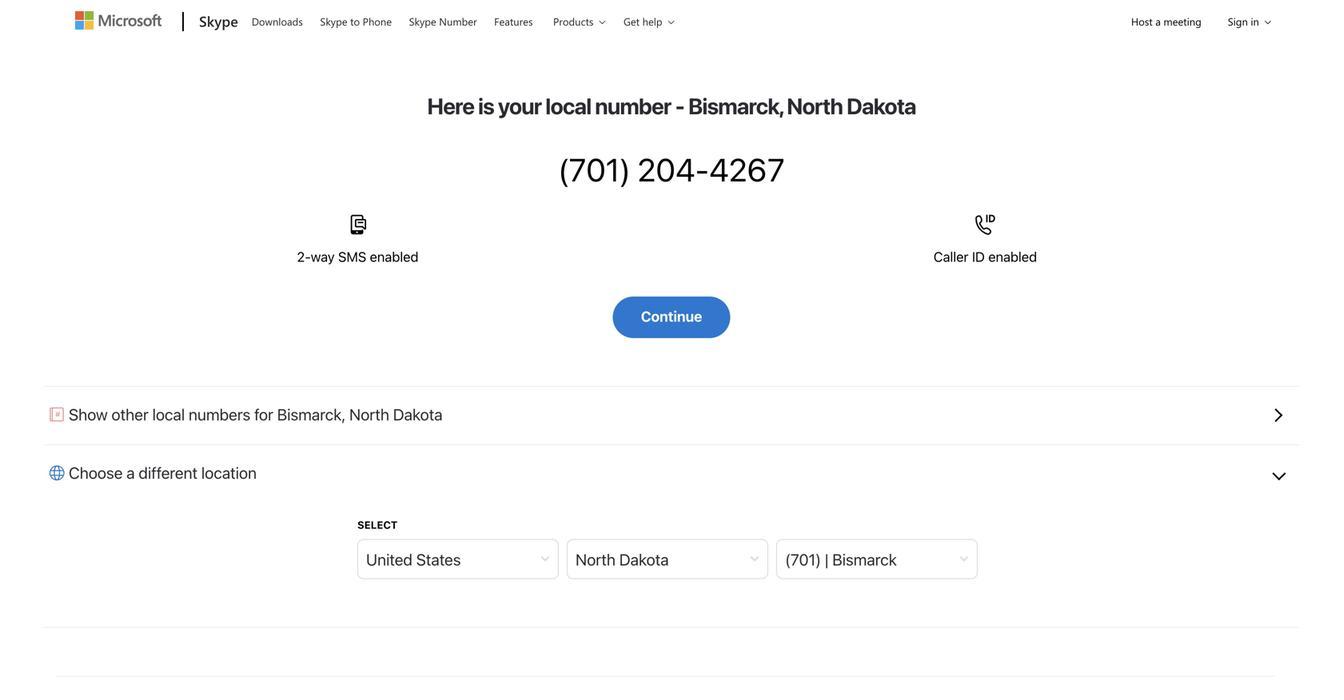 Task type: describe. For each thing, give the bounding box(es) containing it.
(701)
[[558, 151, 631, 188]]

sign in button
[[1215, 1, 1276, 42]]

different
[[139, 463, 198, 482]]

products
[[553, 14, 594, 28]]

for
[[254, 405, 273, 424]]

numbers
[[189, 405, 250, 424]]

continue button
[[613, 297, 730, 338]]

other
[[112, 405, 149, 424]]

skype for skype number
[[409, 14, 436, 28]]

(701) 204-4267
[[558, 151, 785, 188]]

show other local numbers for bismarck, north dakota button
[[44, 386, 1299, 445]]

1 horizontal spatial local
[[545, 93, 591, 119]]

show other local numbers for bismarck, north dakota
[[69, 405, 443, 424]]

0 vertical spatial bismarck,
[[688, 93, 783, 119]]

location
[[201, 463, 257, 482]]

4267
[[709, 151, 785, 188]]

way
[[311, 249, 335, 265]]

sign
[[1228, 14, 1248, 28]]

sms
[[338, 249, 366, 265]]

choose a different location button
[[44, 445, 1299, 503]]

1 horizontal spatial north
[[787, 93, 843, 119]]

in
[[1251, 14, 1259, 28]]

skype number link
[[402, 1, 484, 39]]

is
[[478, 93, 494, 119]]

get help button
[[613, 1, 687, 42]]

2 enabled from the left
[[988, 249, 1037, 265]]

host
[[1131, 14, 1153, 28]]

skype for skype
[[199, 11, 238, 30]]

get
[[624, 14, 640, 28]]

number
[[439, 14, 477, 28]]

local inside 'dropdown button'
[[152, 405, 185, 424]]

here
[[427, 93, 474, 119]]

choose a different location
[[69, 463, 257, 482]]

bismarck, inside 'dropdown button'
[[277, 405, 346, 424]]

get help
[[624, 14, 662, 28]]

meeting
[[1164, 14, 1202, 28]]



Task type: vqa. For each thing, say whether or not it's contained in the screenshot.
the 8
no



Task type: locate. For each thing, give the bounding box(es) containing it.
host a meeting link
[[1118, 1, 1215, 42]]

dakota inside 'dropdown button'
[[393, 405, 443, 424]]

0 vertical spatial dakota
[[847, 93, 916, 119]]

0 horizontal spatial enabled
[[370, 249, 419, 265]]

1 horizontal spatial dakota
[[847, 93, 916, 119]]

bismarck, right -
[[688, 93, 783, 119]]

your
[[498, 93, 542, 119]]

skype left to
[[320, 14, 347, 28]]

number
[[595, 93, 671, 119]]

1 horizontal spatial enabled
[[988, 249, 1037, 265]]

0 vertical spatial local
[[545, 93, 591, 119]]

downloads link
[[245, 1, 310, 39]]

local
[[545, 93, 591, 119], [152, 405, 185, 424]]

choose
[[69, 463, 123, 482]]

-
[[675, 93, 684, 119]]

dakota
[[847, 93, 916, 119], [393, 405, 443, 424]]

a inside dropdown button
[[127, 463, 135, 482]]

enabled
[[370, 249, 419, 265], [988, 249, 1037, 265]]

microsoft image
[[75, 11, 162, 30]]

skype for skype to phone
[[320, 14, 347, 28]]

1 horizontal spatial a
[[1156, 14, 1161, 28]]

skype link
[[191, 1, 243, 44]]

0 horizontal spatial skype
[[199, 11, 238, 30]]

1 vertical spatial local
[[152, 405, 185, 424]]

a for different
[[127, 463, 135, 482]]

204-
[[638, 151, 709, 188]]

host a meeting
[[1131, 14, 1202, 28]]

0 horizontal spatial north
[[349, 405, 389, 424]]

bismarck,
[[688, 93, 783, 119], [277, 405, 346, 424]]

1 vertical spatial north
[[349, 405, 389, 424]]

1 vertical spatial dakota
[[393, 405, 443, 424]]

enabled right id
[[988, 249, 1037, 265]]

0 horizontal spatial local
[[152, 405, 185, 424]]

features
[[494, 14, 533, 28]]

0 horizontal spatial dakota
[[393, 405, 443, 424]]

products button
[[543, 1, 618, 42]]

skype to phone link
[[313, 1, 399, 39]]

a
[[1156, 14, 1161, 28], [127, 463, 135, 482]]

skype number
[[409, 14, 477, 28]]

0 horizontal spatial bismarck,
[[277, 405, 346, 424]]

2-way sms enabled
[[297, 249, 419, 265]]

caller id enabled
[[934, 249, 1037, 265]]

2 horizontal spatial skype
[[409, 14, 436, 28]]

1 horizontal spatial bismarck,
[[688, 93, 783, 119]]

0 vertical spatial a
[[1156, 14, 1161, 28]]

bismarck, right for
[[277, 405, 346, 424]]

caller
[[934, 249, 969, 265]]

0 vertical spatial north
[[787, 93, 843, 119]]

here is your local number - bismarck, north dakota
[[427, 93, 916, 119]]

local right your
[[545, 93, 591, 119]]

select
[[357, 519, 398, 531]]

phone
[[363, 14, 392, 28]]

continue
[[641, 308, 702, 325]]

north inside 'dropdown button'
[[349, 405, 389, 424]]

skype left number
[[409, 14, 436, 28]]

to
[[350, 14, 360, 28]]

2-
[[297, 249, 311, 265]]

skype left downloads at the top left of the page
[[199, 11, 238, 30]]

show
[[69, 405, 108, 424]]

1 vertical spatial a
[[127, 463, 135, 482]]

1 horizontal spatial skype
[[320, 14, 347, 28]]

1 enabled from the left
[[370, 249, 419, 265]]

a right choose
[[127, 463, 135, 482]]

local right other
[[152, 405, 185, 424]]

help
[[643, 14, 662, 28]]

features link
[[487, 1, 540, 39]]

1 vertical spatial bismarck,
[[277, 405, 346, 424]]

id
[[972, 249, 985, 265]]

skype
[[199, 11, 238, 30], [320, 14, 347, 28], [409, 14, 436, 28]]

enabled right sms
[[370, 249, 419, 265]]

skype to phone
[[320, 14, 392, 28]]

north
[[787, 93, 843, 119], [349, 405, 389, 424]]

downloads
[[252, 14, 303, 28]]

0 horizontal spatial a
[[127, 463, 135, 482]]

a right host
[[1156, 14, 1161, 28]]

sign in
[[1228, 14, 1259, 28]]

a for meeting
[[1156, 14, 1161, 28]]



